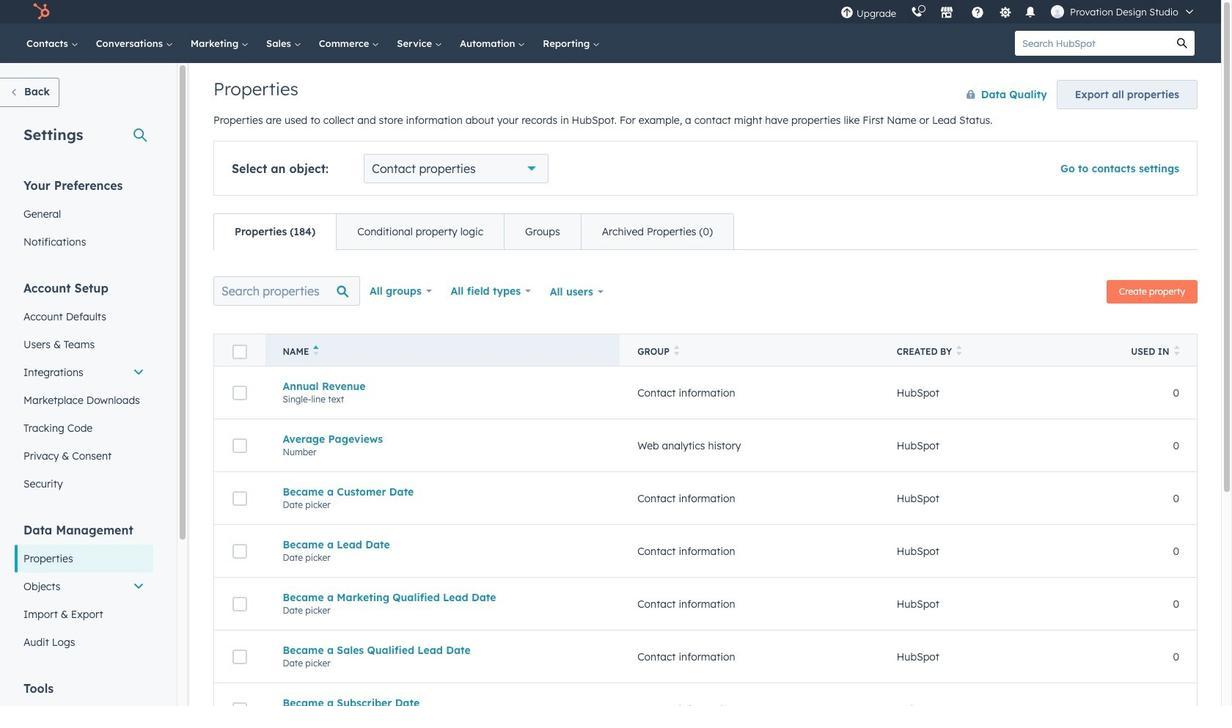 Task type: locate. For each thing, give the bounding box(es) containing it.
press to sort. image
[[956, 345, 962, 356], [1174, 345, 1179, 356]]

press to sort. image for second press to sort. element from the left
[[956, 345, 962, 356]]

2 press to sort. image from the left
[[1174, 345, 1179, 356]]

1 press to sort. element from the left
[[674, 345, 679, 358]]

menu
[[833, 0, 1203, 23]]

Search HubSpot search field
[[1015, 31, 1170, 56]]

ascending sort. press to sort descending. image
[[313, 345, 319, 356]]

press to sort. image for 1st press to sort. element from the right
[[1174, 345, 1179, 356]]

1 horizontal spatial press to sort. image
[[1174, 345, 1179, 356]]

tab list
[[213, 213, 734, 250]]

press to sort. element
[[674, 345, 679, 358], [956, 345, 962, 358], [1174, 345, 1179, 358]]

tab panel
[[213, 249, 1198, 706]]

press to sort. image
[[674, 345, 679, 356]]

ascending sort. press to sort descending. element
[[313, 345, 319, 358]]

2 press to sort. element from the left
[[956, 345, 962, 358]]

0 horizontal spatial press to sort. image
[[956, 345, 962, 356]]

1 press to sort. image from the left
[[956, 345, 962, 356]]

1 horizontal spatial press to sort. element
[[956, 345, 962, 358]]

Search search field
[[213, 276, 360, 306]]

0 horizontal spatial press to sort. element
[[674, 345, 679, 358]]

2 horizontal spatial press to sort. element
[[1174, 345, 1179, 358]]

3 press to sort. element from the left
[[1174, 345, 1179, 358]]

james peterson image
[[1051, 5, 1064, 18]]

your preferences element
[[15, 177, 153, 256]]

marketplaces image
[[940, 7, 953, 20]]



Task type: describe. For each thing, give the bounding box(es) containing it.
data management element
[[15, 522, 153, 656]]

account setup element
[[15, 280, 153, 498]]



Task type: vqa. For each thing, say whether or not it's contained in the screenshot.
Page Section Element
no



